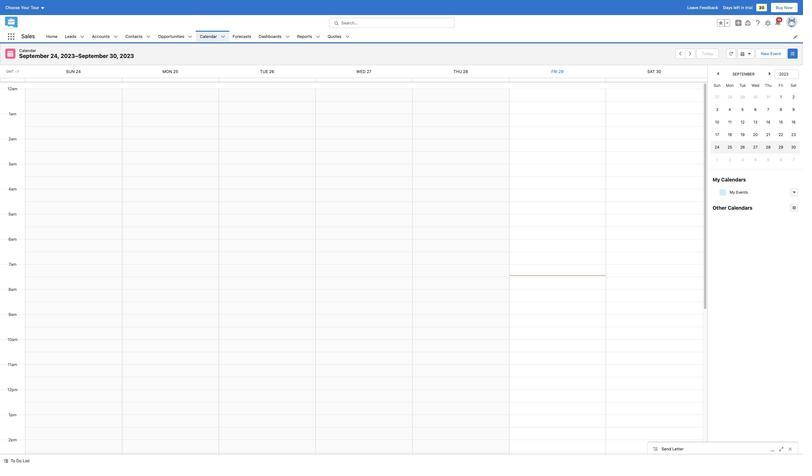 Task type: describe. For each thing, give the bounding box(es) containing it.
calendar link
[[196, 31, 221, 42]]

0 horizontal spatial 24
[[76, 69, 81, 74]]

search...
[[341, 20, 358, 25]]

today button
[[697, 49, 719, 59]]

leave feedback
[[688, 5, 719, 10]]

send
[[662, 447, 672, 452]]

your
[[21, 5, 30, 10]]

9
[[793, 107, 795, 112]]

1 vertical spatial 3
[[742, 158, 744, 162]]

calendar for calendar
[[200, 34, 217, 39]]

mon for mon
[[726, 83, 734, 88]]

12pm
[[7, 388, 18, 393]]

1 horizontal spatial 7
[[793, 158, 795, 162]]

0 horizontal spatial 27
[[367, 69, 372, 74]]

quotes link
[[324, 31, 345, 42]]

text default image for accounts
[[114, 35, 118, 39]]

mon 25
[[163, 69, 178, 74]]

hide items image
[[720, 190, 726, 196]]

dashboards link
[[255, 31, 285, 42]]

17
[[716, 132, 719, 137]]

choose your tour button
[[5, 3, 45, 13]]

1 vertical spatial 28
[[728, 95, 733, 99]]

−7
[[15, 69, 19, 73]]

3am
[[8, 162, 17, 167]]

send letter link
[[648, 443, 798, 457]]

forecasts link
[[229, 31, 255, 42]]

wed 27
[[357, 69, 372, 74]]

fri for fri 29
[[552, 69, 558, 74]]

tue 26
[[260, 69, 274, 74]]

to do list button
[[0, 455, 33, 468]]

sun 24
[[66, 69, 81, 74]]

sat 30 button
[[648, 69, 662, 74]]

1 vertical spatial 5
[[768, 158, 770, 162]]

sales
[[21, 33, 35, 40]]

10 inside grid
[[715, 120, 720, 125]]

quotes list item
[[324, 31, 354, 42]]

26 inside grid
[[741, 145, 745, 150]]

new event
[[761, 51, 782, 56]]

reports
[[297, 34, 312, 39]]

25 inside grid
[[728, 145, 733, 150]]

8
[[780, 107, 783, 112]]

text default image for leads
[[80, 35, 84, 39]]

22
[[779, 132, 784, 137]]

thu 28 button
[[454, 69, 468, 74]]

21
[[767, 132, 771, 137]]

10 inside dropdown button
[[778, 18, 782, 22]]

contacts list item
[[122, 31, 155, 42]]

1am
[[9, 111, 16, 116]]

1 horizontal spatial 4
[[755, 158, 757, 162]]

10 button
[[775, 17, 783, 27]]

now
[[785, 5, 793, 10]]

leads
[[65, 34, 76, 39]]

2pm
[[8, 438, 17, 443]]

text default image for opportunities
[[188, 35, 192, 39]]

text default image inside quotes list item
[[345, 35, 350, 39]]

9am
[[8, 312, 17, 317]]

events
[[736, 190, 748, 195]]

gmt −7
[[6, 69, 19, 73]]

choose your tour
[[5, 5, 39, 10]]

leave
[[688, 5, 699, 10]]

1 horizontal spatial 6
[[780, 158, 783, 162]]

11am
[[8, 362, 17, 367]]

contacts
[[125, 34, 143, 39]]

event
[[771, 51, 782, 56]]

0 horizontal spatial 28
[[463, 69, 468, 74]]

dashboards
[[259, 34, 282, 39]]

search... button
[[329, 18, 455, 28]]

leads link
[[61, 31, 80, 42]]

13
[[754, 120, 758, 125]]

dashboards list item
[[255, 31, 294, 42]]

text default image inside reports list item
[[316, 35, 320, 39]]

other calendars
[[713, 205, 753, 211]]

new
[[761, 51, 770, 56]]

calendar list item
[[196, 31, 229, 42]]

accounts link
[[88, 31, 114, 42]]

0 horizontal spatial 6
[[755, 107, 757, 112]]

fri 29
[[552, 69, 564, 74]]

opportunities link
[[155, 31, 188, 42]]

fri 29 button
[[552, 69, 564, 74]]

tue for tue
[[740, 83, 746, 88]]

15
[[779, 120, 783, 125]]

24 inside grid
[[715, 145, 720, 150]]

2023
[[120, 53, 134, 59]]

wed 27 button
[[357, 69, 372, 74]]

12
[[741, 120, 745, 125]]

sun 24 button
[[66, 69, 81, 74]]

to do list
[[11, 459, 30, 464]]

18
[[728, 132, 732, 137]]

forecasts
[[233, 34, 251, 39]]

choose
[[5, 5, 20, 10]]

home
[[46, 34, 57, 39]]

calendar september 24, 2023–september 30, 2023
[[19, 48, 134, 59]]

fri for fri
[[779, 83, 784, 88]]

0 horizontal spatial 1
[[717, 158, 718, 162]]

text default image left new
[[741, 52, 745, 56]]

list containing home
[[42, 31, 803, 42]]

buy now
[[776, 5, 793, 10]]

0 vertical spatial 3
[[716, 107, 719, 112]]

5am
[[8, 212, 17, 217]]

gmt
[[6, 69, 14, 73]]

2 horizontal spatial 28
[[766, 145, 771, 150]]

text default image inside contacts list item
[[146, 35, 151, 39]]

opportunities list item
[[155, 31, 196, 42]]

letter
[[673, 447, 684, 452]]

my events
[[730, 190, 748, 195]]

0 vertical spatial group
[[717, 19, 731, 27]]



Task type: locate. For each thing, give the bounding box(es) containing it.
home link
[[42, 31, 61, 42]]

tue inside grid
[[740, 83, 746, 88]]

fri
[[552, 69, 558, 74], [779, 83, 784, 88]]

1 vertical spatial sun
[[714, 83, 721, 88]]

10 down buy
[[778, 18, 782, 22]]

0 horizontal spatial 2
[[729, 158, 731, 162]]

0 vertical spatial 27
[[367, 69, 372, 74]]

1 vertical spatial 7
[[793, 158, 795, 162]]

3 up my calendars
[[742, 158, 744, 162]]

3
[[716, 107, 719, 112], [742, 158, 744, 162]]

3 up 17
[[716, 107, 719, 112]]

trial
[[746, 5, 753, 10]]

0 vertical spatial my
[[713, 177, 720, 183]]

4am
[[8, 187, 17, 192]]

5
[[742, 107, 744, 112], [768, 158, 770, 162]]

2 up the 9
[[793, 95, 795, 99]]

8am
[[8, 287, 17, 292]]

2 horizontal spatial 27
[[754, 145, 758, 150]]

new event button
[[756, 49, 787, 59]]

1 up 8
[[780, 95, 782, 99]]

10am
[[7, 337, 18, 342]]

my calendars
[[713, 177, 746, 183]]

thu 28
[[454, 69, 468, 74]]

text default image inside to do list button
[[4, 459, 8, 464]]

24 down 2023–september
[[76, 69, 81, 74]]

14
[[767, 120, 771, 125]]

0 horizontal spatial calendar
[[19, 48, 36, 53]]

5 up 12
[[742, 107, 744, 112]]

0 horizontal spatial 29
[[559, 69, 564, 74]]

6 down 22
[[780, 158, 783, 162]]

1 vertical spatial thu
[[765, 83, 772, 88]]

1 vertical spatial my
[[730, 190, 735, 195]]

calendar inside calendar september 24, 2023–september 30, 2023
[[19, 48, 36, 53]]

1 horizontal spatial mon
[[726, 83, 734, 88]]

0 vertical spatial 10
[[778, 18, 782, 22]]

wed inside grid
[[752, 83, 760, 88]]

1 vertical spatial tue
[[740, 83, 746, 88]]

4 up 11
[[729, 107, 731, 112]]

0 horizontal spatial 3
[[716, 107, 719, 112]]

0 horizontal spatial sat
[[648, 69, 655, 74]]

0 horizontal spatial 26
[[269, 69, 274, 74]]

wed
[[357, 69, 366, 74], [752, 83, 760, 88]]

0 vertical spatial 2
[[793, 95, 795, 99]]

1 horizontal spatial 3
[[742, 158, 744, 162]]

2023–september
[[61, 53, 108, 59]]

1 vertical spatial 6
[[780, 158, 783, 162]]

text default image inside accounts list item
[[114, 35, 118, 39]]

group left today button
[[676, 49, 696, 59]]

text default image right leads
[[80, 35, 84, 39]]

calendars up my events
[[722, 177, 746, 183]]

text default image inside calendar list item
[[221, 35, 225, 39]]

1 horizontal spatial thu
[[765, 83, 772, 88]]

7am
[[9, 262, 16, 267]]

1 vertical spatial september
[[733, 72, 755, 77]]

0 horizontal spatial my
[[713, 177, 720, 183]]

september inside calendar september 24, 2023–september 30, 2023
[[19, 53, 49, 59]]

0 vertical spatial 4
[[729, 107, 731, 112]]

days
[[724, 5, 733, 10]]

opportunities
[[158, 34, 184, 39]]

16
[[792, 120, 796, 125]]

2 up my calendars
[[729, 158, 731, 162]]

1 horizontal spatial 26
[[741, 145, 745, 150]]

thu
[[454, 69, 462, 74], [765, 83, 772, 88]]

text default image left calendar link
[[188, 35, 192, 39]]

1 horizontal spatial 24
[[715, 145, 720, 150]]

4 down 20
[[755, 158, 757, 162]]

1 vertical spatial 29
[[741, 95, 745, 99]]

26
[[269, 69, 274, 74], [741, 145, 745, 150]]

sat inside grid
[[791, 83, 797, 88]]

1 vertical spatial 10
[[715, 120, 720, 125]]

1 vertical spatial wed
[[752, 83, 760, 88]]

sat for sat 30
[[648, 69, 655, 74]]

wed for wed 27
[[357, 69, 366, 74]]

0 vertical spatial 29
[[559, 69, 564, 74]]

left
[[734, 5, 740, 10]]

1 horizontal spatial 1
[[780, 95, 782, 99]]

1 vertical spatial 27
[[715, 95, 720, 99]]

4
[[729, 107, 731, 112], [755, 158, 757, 162]]

my for my calendars
[[713, 177, 720, 183]]

0 horizontal spatial mon
[[163, 69, 172, 74]]

23
[[792, 132, 796, 137]]

10
[[778, 18, 782, 22], [715, 120, 720, 125]]

0 vertical spatial september
[[19, 53, 49, 59]]

calendars down my events
[[728, 205, 753, 211]]

sat for sat
[[791, 83, 797, 88]]

1 up my calendars
[[717, 158, 718, 162]]

0 horizontal spatial 10
[[715, 120, 720, 125]]

accounts list item
[[88, 31, 122, 42]]

group
[[717, 19, 731, 27], [676, 49, 696, 59]]

1 horizontal spatial group
[[717, 19, 731, 27]]

thu for thu 28
[[454, 69, 462, 74]]

0 horizontal spatial tue
[[260, 69, 268, 74]]

september
[[19, 53, 49, 59], [733, 72, 755, 77]]

send letter
[[662, 447, 684, 452]]

1 horizontal spatial tue
[[740, 83, 746, 88]]

24 down 17
[[715, 145, 720, 150]]

0 horizontal spatial sun
[[66, 69, 75, 74]]

7 down 23
[[793, 158, 795, 162]]

27
[[367, 69, 372, 74], [715, 95, 720, 99], [754, 145, 758, 150]]

1 horizontal spatial 29
[[741, 95, 745, 99]]

1 horizontal spatial wed
[[752, 83, 760, 88]]

1 vertical spatial 26
[[741, 145, 745, 150]]

my for my events
[[730, 190, 735, 195]]

text default image inside the opportunities list item
[[188, 35, 192, 39]]

sat 30
[[648, 69, 662, 74]]

calendars for my calendars
[[722, 177, 746, 183]]

0 vertical spatial calendar
[[200, 34, 217, 39]]

leave feedback link
[[688, 5, 719, 10]]

contacts link
[[122, 31, 146, 42]]

tour
[[31, 5, 39, 10]]

2 horizontal spatial 29
[[779, 145, 784, 150]]

wed for wed
[[752, 83, 760, 88]]

list
[[42, 31, 803, 42]]

24,
[[50, 53, 59, 59]]

7
[[768, 107, 770, 112], [793, 158, 795, 162]]

1 horizontal spatial 2
[[793, 95, 795, 99]]

reports list item
[[294, 31, 324, 42]]

2
[[793, 95, 795, 99], [729, 158, 731, 162]]

20
[[754, 132, 758, 137]]

30,
[[110, 53, 118, 59]]

0 vertical spatial 7
[[768, 107, 770, 112]]

in
[[741, 5, 745, 10]]

25
[[173, 69, 178, 74], [728, 145, 733, 150]]

10 up 17
[[715, 120, 720, 125]]

28
[[463, 69, 468, 74], [728, 95, 733, 99], [766, 145, 771, 150]]

thu for thu
[[765, 83, 772, 88]]

buy
[[776, 5, 784, 10]]

11
[[729, 120, 732, 125]]

1 vertical spatial 4
[[755, 158, 757, 162]]

0 horizontal spatial wed
[[357, 69, 366, 74]]

text default image inside leads "list item"
[[80, 35, 84, 39]]

0 vertical spatial sat
[[648, 69, 655, 74]]

24
[[76, 69, 81, 74], [715, 145, 720, 150]]

0 vertical spatial 5
[[742, 107, 744, 112]]

6am
[[8, 237, 17, 242]]

19
[[741, 132, 745, 137]]

1 horizontal spatial 28
[[728, 95, 733, 99]]

30
[[759, 5, 765, 10], [656, 69, 662, 74], [753, 95, 758, 99], [792, 145, 796, 150]]

0 vertical spatial fri
[[552, 69, 558, 74]]

1 horizontal spatial calendar
[[200, 34, 217, 39]]

6
[[755, 107, 757, 112], [780, 158, 783, 162]]

1 vertical spatial 1
[[717, 158, 718, 162]]

0 vertical spatial mon
[[163, 69, 172, 74]]

mon
[[163, 69, 172, 74], [726, 83, 734, 88]]

0 horizontal spatial 5
[[742, 107, 744, 112]]

accounts
[[92, 34, 110, 39]]

0 vertical spatial 6
[[755, 107, 757, 112]]

29
[[559, 69, 564, 74], [741, 95, 745, 99], [779, 145, 784, 150]]

text default image right 'accounts'
[[114, 35, 118, 39]]

1 vertical spatial group
[[676, 49, 696, 59]]

1 vertical spatial mon
[[726, 83, 734, 88]]

mon for mon 25
[[163, 69, 172, 74]]

2 vertical spatial 27
[[754, 145, 758, 150]]

7 down 31
[[768, 107, 770, 112]]

calendar for calendar september 24, 2023–september 30, 2023
[[19, 48, 36, 53]]

1 vertical spatial calendar
[[19, 48, 36, 53]]

1 horizontal spatial sun
[[714, 83, 721, 88]]

0 horizontal spatial thu
[[454, 69, 462, 74]]

0 vertical spatial thu
[[454, 69, 462, 74]]

text default image
[[80, 35, 84, 39], [114, 35, 118, 39], [188, 35, 192, 39], [221, 35, 225, 39], [741, 52, 745, 56]]

my right hide items image
[[730, 190, 735, 195]]

2 vertical spatial 28
[[766, 145, 771, 150]]

1 horizontal spatial 25
[[728, 145, 733, 150]]

1 vertical spatial fri
[[779, 83, 784, 88]]

other
[[713, 205, 727, 211]]

tue 26 button
[[260, 69, 274, 74]]

do
[[16, 459, 22, 464]]

my up hide items image
[[713, 177, 720, 183]]

calendars for other calendars
[[728, 205, 753, 211]]

grid
[[711, 80, 800, 166]]

1 vertical spatial 24
[[715, 145, 720, 150]]

1 horizontal spatial sat
[[791, 83, 797, 88]]

leads list item
[[61, 31, 88, 42]]

0 vertical spatial calendars
[[722, 177, 746, 183]]

sat
[[648, 69, 655, 74], [791, 83, 797, 88]]

1 vertical spatial calendars
[[728, 205, 753, 211]]

text default image inside dashboards list item
[[285, 35, 290, 39]]

sun for sun
[[714, 83, 721, 88]]

0 horizontal spatial 25
[[173, 69, 178, 74]]

list
[[23, 459, 30, 464]]

my
[[713, 177, 720, 183], [730, 190, 735, 195]]

1 horizontal spatial 27
[[715, 95, 720, 99]]

1 vertical spatial sat
[[791, 83, 797, 88]]

31
[[767, 95, 771, 99]]

text default image left forecasts 'link'
[[221, 35, 225, 39]]

0 vertical spatial 28
[[463, 69, 468, 74]]

0 vertical spatial wed
[[357, 69, 366, 74]]

0 vertical spatial 1
[[780, 95, 782, 99]]

1 horizontal spatial 5
[[768, 158, 770, 162]]

0 horizontal spatial 7
[[768, 107, 770, 112]]

0 vertical spatial tue
[[260, 69, 268, 74]]

1 vertical spatial 25
[[728, 145, 733, 150]]

calendar inside list item
[[200, 34, 217, 39]]

2 vertical spatial 29
[[779, 145, 784, 150]]

calendars
[[722, 177, 746, 183], [728, 205, 753, 211]]

text default image
[[146, 35, 151, 39], [285, 35, 290, 39], [316, 35, 320, 39], [345, 35, 350, 39], [747, 52, 752, 56], [793, 190, 797, 195], [793, 206, 797, 210], [4, 459, 8, 464]]

tue for tue 26
[[260, 69, 268, 74]]

12am
[[8, 86, 18, 91]]

group down days
[[717, 19, 731, 27]]

sun inside grid
[[714, 83, 721, 88]]

1 vertical spatial 2
[[729, 158, 731, 162]]

calendar
[[200, 34, 217, 39], [19, 48, 36, 53]]

0 vertical spatial 25
[[173, 69, 178, 74]]

1 horizontal spatial my
[[730, 190, 735, 195]]

6 up 13 on the top
[[755, 107, 757, 112]]

quotes
[[328, 34, 342, 39]]

5 down 21
[[768, 158, 770, 162]]

1 horizontal spatial september
[[733, 72, 755, 77]]

0 vertical spatial 26
[[269, 69, 274, 74]]

0 horizontal spatial group
[[676, 49, 696, 59]]

2am
[[8, 137, 17, 142]]

0 horizontal spatial fri
[[552, 69, 558, 74]]

mon 25 button
[[163, 69, 178, 74]]

sun for sun 24
[[66, 69, 75, 74]]

buy now button
[[771, 3, 798, 13]]

grid containing sun
[[711, 80, 800, 166]]

today
[[702, 51, 714, 56]]

mon inside grid
[[726, 83, 734, 88]]

fri inside grid
[[779, 83, 784, 88]]

text default image for calendar
[[221, 35, 225, 39]]

0 horizontal spatial 4
[[729, 107, 731, 112]]

1 horizontal spatial fri
[[779, 83, 784, 88]]



Task type: vqa. For each thing, say whether or not it's contained in the screenshot.
Today button at right
yes



